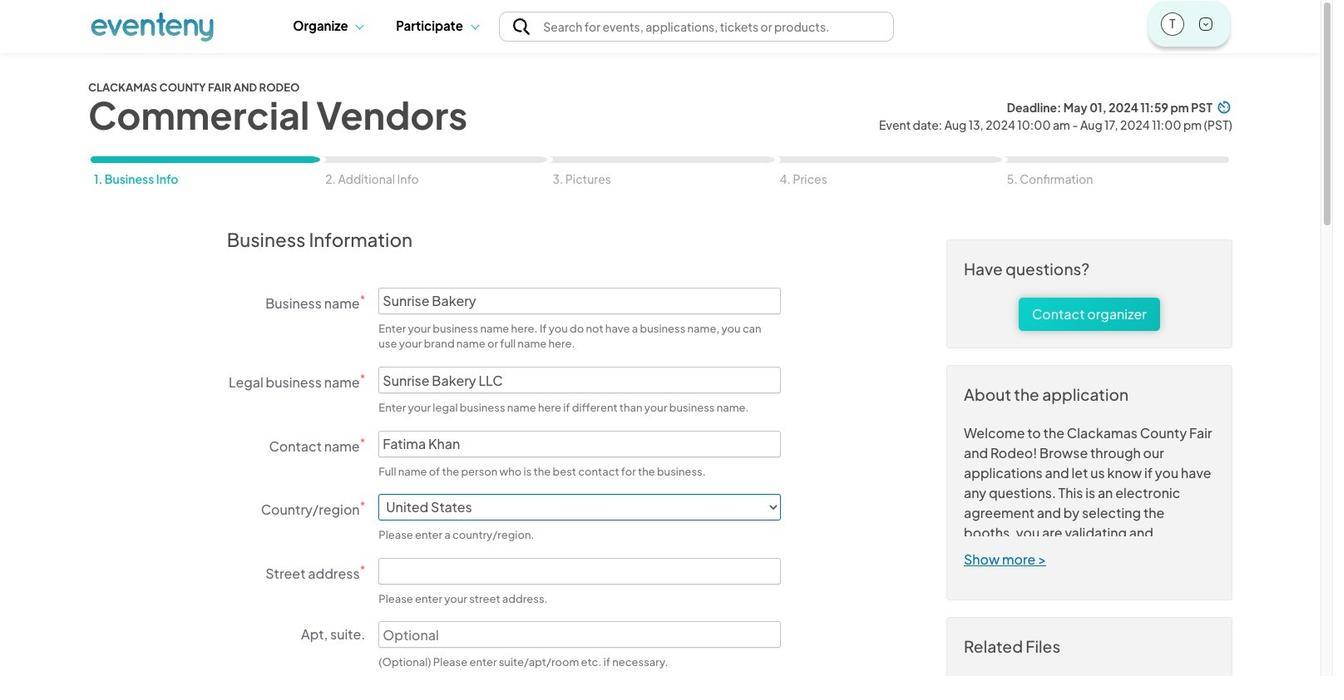 Task type: describe. For each thing, give the bounding box(es) containing it.
search image
[[513, 18, 529, 35]]

eventeny logo image
[[91, 11, 214, 42]]



Task type: vqa. For each thing, say whether or not it's contained in the screenshot.
Ruby element
no



Task type: locate. For each thing, give the bounding box(es) containing it.
None text field
[[379, 288, 781, 314], [379, 367, 781, 393], [379, 430, 781, 457], [379, 288, 781, 314], [379, 367, 781, 393], [379, 430, 781, 457]]

Optional text field
[[379, 622, 781, 648]]

main element
[[91, 0, 1230, 52]]

None text field
[[379, 558, 781, 584]]

tara element
[[1162, 13, 1183, 33]]



